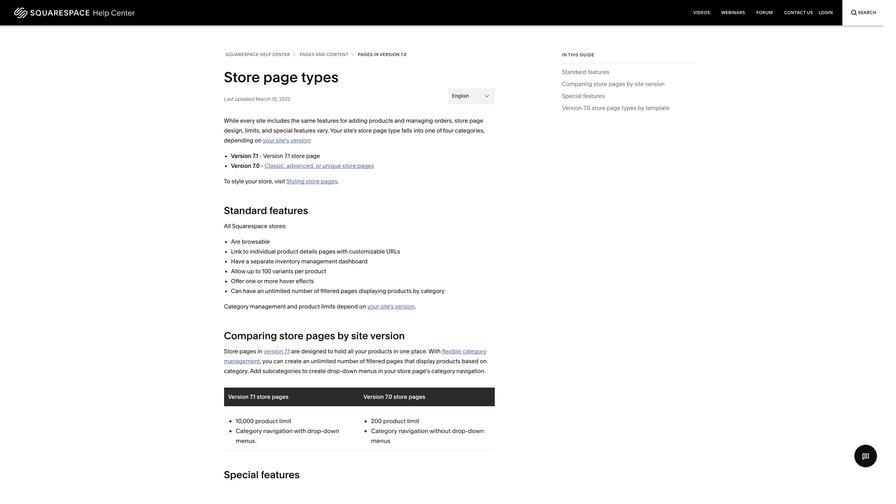 Task type: locate. For each thing, give the bounding box(es) containing it.
pages down unique
[[321, 178, 338, 185]]

1 horizontal spatial limit
[[408, 418, 420, 425]]

down inside 10,000 product limit category navigation with drop-down menus.
[[324, 428, 340, 435]]

contact us link
[[779, 0, 819, 25]]

navigation inside 200 product limit category navigation without drop-down menus
[[399, 428, 429, 435]]

2 horizontal spatial site's
[[381, 303, 394, 310]]

version inside version 7.0 store page types by template link
[[563, 105, 583, 112]]

.
[[338, 178, 339, 185], [415, 303, 416, 310]]

1 vertical spatial comparing store pages by site version
[[224, 330, 405, 342]]

1 horizontal spatial create
[[309, 368, 326, 375]]

0 vertical spatial standard features
[[563, 69, 610, 76]]

0 horizontal spatial unlimited
[[265, 288, 291, 295]]

category down 200
[[371, 428, 398, 435]]

2 horizontal spatial site
[[635, 81, 645, 88]]

site up version 7.0 store page types by template
[[635, 81, 645, 88]]

0 vertical spatial filtered
[[321, 288, 340, 295]]

1 horizontal spatial site's
[[344, 127, 357, 134]]

0 horizontal spatial on
[[255, 137, 262, 144]]

browsable
[[242, 238, 270, 245]]

on inside while every site includes the same features for adding products and managing orders, store page design, limits, and special features vary. your site's store page type falls into one of four categories, depending on
[[255, 137, 262, 144]]

special down standard features link
[[563, 93, 582, 100]]

site up limits,
[[256, 117, 266, 124]]

product
[[277, 248, 298, 255], [305, 268, 327, 275], [299, 303, 320, 310], [255, 418, 278, 425], [384, 418, 406, 425]]

2 horizontal spatial one
[[425, 127, 436, 134]]

drop- inside 10,000 product limit category navigation with drop-down menus.
[[308, 428, 324, 435]]

pages inside pages and content 'link'
[[300, 52, 315, 57]]

1 horizontal spatial navigation
[[399, 428, 429, 435]]

videos link
[[688, 0, 716, 25]]

0 vertical spatial create
[[285, 358, 302, 365]]

while
[[224, 117, 239, 124]]

1 vertical spatial your site's version link
[[368, 303, 415, 310]]

with
[[337, 248, 348, 255], [294, 428, 306, 435]]

or left unique
[[316, 162, 321, 170]]

2 store from the top
[[224, 348, 238, 355]]

in inside , you can create an unlimited number of filtered pages that display products based on category. add subcategories to create drop-down menus in your store page's category navigation.
[[379, 368, 383, 375]]

1 vertical spatial menus
[[371, 438, 391, 445]]

separate
[[251, 258, 274, 265]]

1 vertical spatial unlimited
[[311, 358, 336, 365]]

unlimited down "store pages in version 7.1 are designed to hold all your products in one place. with"
[[311, 358, 336, 365]]

0 vertical spatial standard
[[563, 69, 587, 76]]

menus down 200
[[371, 438, 391, 445]]

number down all
[[338, 358, 359, 365]]

7.1 down your site's version :
[[285, 153, 290, 160]]

one down up at the bottom left of page
[[246, 278, 256, 285]]

to down 'designed'
[[302, 368, 308, 375]]

standard features down the guide
[[563, 69, 610, 76]]

site's down for
[[344, 127, 357, 134]]

1 limit from the left
[[279, 418, 292, 425]]

products inside are browsable link to individual product details pages with customizable urls have a separate inventory management dashboard allow up to 100 variants per product offer one or more hover effects can have an unlimited number of filtered pages displaying products by category
[[388, 288, 412, 295]]

1 horizontal spatial .
[[415, 303, 416, 310]]

and left the content
[[316, 52, 326, 57]]

your site's version link for .
[[368, 303, 415, 310]]

pages right details
[[319, 248, 336, 255]]

0 vertical spatial management
[[302, 258, 338, 265]]

1 horizontal spatial site
[[351, 330, 368, 342]]

0 vertical spatial of
[[437, 127, 442, 134]]

0 horizontal spatial number
[[292, 288, 313, 295]]

1 horizontal spatial an
[[303, 358, 310, 365]]

management inside flexible category management
[[224, 358, 260, 365]]

0 vertical spatial special
[[563, 93, 582, 100]]

create down are
[[285, 358, 302, 365]]

an right have
[[257, 288, 264, 295]]

-
[[260, 153, 262, 160], [261, 162, 263, 170]]

dashboard
[[339, 258, 368, 265]]

0 vertical spatial an
[[257, 288, 264, 295]]

managing
[[406, 117, 433, 124]]

last
[[224, 96, 234, 102]]

category up menus.
[[236, 428, 262, 435]]

adding
[[349, 117, 368, 124]]

version up style
[[231, 162, 252, 170]]

limit for 10,000 product limit
[[279, 418, 292, 425]]

or left more
[[257, 278, 263, 285]]

depend
[[337, 303, 358, 310]]

site
[[635, 81, 645, 88], [256, 117, 266, 124], [351, 330, 368, 342]]

design,
[[224, 127, 244, 134]]

add
[[250, 368, 261, 375]]

1 horizontal spatial of
[[360, 358, 365, 365]]

orders,
[[435, 117, 454, 124]]

1 horizontal spatial pages
[[358, 52, 373, 57]]

0 vertical spatial site's
[[344, 127, 357, 134]]

to right up at the bottom left of page
[[256, 268, 261, 275]]

1 vertical spatial squarespace
[[232, 223, 268, 230]]

0 vertical spatial with
[[337, 248, 348, 255]]

category inside 10,000 product limit category navigation with drop-down menus.
[[236, 428, 262, 435]]

100
[[262, 268, 271, 275]]

on right depend
[[359, 303, 366, 310]]

0 vertical spatial -
[[260, 153, 262, 160]]

type
[[389, 127, 401, 134]]

limit for 200 product limit
[[408, 418, 420, 425]]

1 horizontal spatial standard features
[[563, 69, 610, 76]]

you
[[263, 358, 272, 365]]

comparing store pages by site version up 'designed'
[[224, 330, 405, 342]]

pages left that
[[387, 358, 403, 365]]

0 horizontal spatial create
[[285, 358, 302, 365]]

, you can create an unlimited number of filtered pages that display products based on category. add subcategories to create drop-down menus in your store page's category navigation.
[[224, 358, 487, 375]]

on down limits,
[[255, 137, 262, 144]]

drop- for 200 product limit category navigation without drop-down menus
[[452, 428, 468, 435]]

of inside are browsable link to individual product details pages with customizable urls have a separate inventory management dashboard allow up to 100 variants per product offer one or more hover effects can have an unlimited number of filtered pages displaying products by category
[[314, 288, 319, 295]]

and
[[316, 52, 326, 57], [395, 117, 405, 124], [262, 127, 272, 134], [287, 303, 298, 310]]

filtered up limits
[[321, 288, 340, 295]]

types
[[301, 69, 339, 86], [622, 105, 637, 112]]

same
[[301, 117, 316, 124]]

category inside flexible category management
[[463, 348, 487, 355]]

0 horizontal spatial site
[[256, 117, 266, 124]]

standard features up all squarespace stores:
[[224, 205, 308, 217]]

unlimited inside are browsable link to individual product details pages with customizable urls have a separate inventory management dashboard allow up to 100 variants per product offer one or more hover effects can have an unlimited number of filtered pages displaying products by category
[[265, 288, 291, 295]]

drop- inside 200 product limit category navigation without drop-down menus
[[452, 428, 468, 435]]

pages up depend
[[341, 288, 358, 295]]

products down flexible
[[437, 358, 461, 365]]

version up 10,000
[[228, 394, 249, 401]]

1 vertical spatial or
[[257, 278, 263, 285]]

number down effects
[[292, 288, 313, 295]]

2 horizontal spatial drop-
[[452, 428, 468, 435]]

inventory
[[276, 258, 300, 265]]

1 vertical spatial standard features
[[224, 205, 308, 217]]

display
[[416, 358, 435, 365]]

1 vertical spatial category
[[463, 348, 487, 355]]

create down 'designed'
[[309, 368, 326, 375]]

version up 200
[[364, 394, 384, 401]]

your site's version link down special
[[263, 137, 310, 144]]

or
[[316, 162, 321, 170], [257, 278, 263, 285]]

category
[[224, 303, 249, 310], [236, 428, 262, 435], [371, 428, 398, 435]]

store for store pages in version 7.1 are designed to hold all your products in one place. with
[[224, 348, 238, 355]]

standard
[[563, 69, 587, 76], [224, 205, 267, 217]]

1 pages from the left
[[300, 52, 315, 57]]

1 horizontal spatial special features
[[563, 93, 605, 100]]

0 horizontal spatial one
[[246, 278, 256, 285]]

200 product limit category navigation without drop-down menus
[[371, 418, 484, 445]]

0 vertical spatial store
[[224, 69, 260, 86]]

site's down displaying on the bottom left of the page
[[381, 303, 394, 310]]

special
[[274, 127, 293, 134]]

version 7.1 store pages
[[228, 394, 289, 401]]

products right displaying on the bottom left of the page
[[388, 288, 412, 295]]

0 horizontal spatial filtered
[[321, 288, 340, 295]]

pages inside 'pages in version 7.0' link
[[358, 52, 373, 57]]

limit inside 200 product limit category navigation without drop-down menus
[[408, 418, 420, 425]]

your site's version link down displaying on the bottom left of the page
[[368, 303, 415, 310]]

1 navigation from the left
[[263, 428, 293, 435]]

pages inside , you can create an unlimited number of filtered pages that display products based on category. add subcategories to create drop-down menus in your store page's category navigation.
[[387, 358, 403, 365]]

1 horizontal spatial drop-
[[328, 368, 343, 375]]

version 7.1 link
[[264, 348, 290, 355]]

1 horizontal spatial filtered
[[367, 358, 385, 365]]

1 horizontal spatial on
[[359, 303, 366, 310]]

2 navigation from the left
[[399, 428, 429, 435]]

categories,
[[455, 127, 485, 134]]

guide
[[580, 52, 595, 58]]

,
[[260, 358, 261, 365]]

1 horizontal spatial with
[[337, 248, 348, 255]]

one inside are browsable link to individual product details pages with customizable urls have a separate inventory management dashboard allow up to 100 variants per product offer one or more hover effects can have an unlimited number of filtered pages displaying products by category
[[246, 278, 256, 285]]

0 vertical spatial comparing
[[563, 81, 593, 88]]

in
[[563, 52, 568, 58]]

and right limits,
[[262, 127, 272, 134]]

version 7.0 store pages
[[364, 394, 426, 401]]

2 vertical spatial on
[[480, 358, 487, 365]]

version 7.0 store page types by template link
[[563, 103, 670, 115]]

1 vertical spatial filtered
[[367, 358, 385, 365]]

filtered
[[321, 288, 340, 295], [367, 358, 385, 365]]

7.1 up 10,000
[[250, 394, 256, 401]]

contact us
[[785, 10, 814, 15]]

2 pages from the left
[[358, 52, 373, 57]]

types down comparing store pages by site version link
[[622, 105, 637, 112]]

1 vertical spatial site
[[256, 117, 266, 124]]

pages right unique
[[358, 162, 374, 170]]

pages for pages and content
[[300, 52, 315, 57]]

limit
[[279, 418, 292, 425], [408, 418, 420, 425]]

10,000
[[236, 418, 254, 425]]

products up , you can create an unlimited number of filtered pages that display products based on category. add subcategories to create drop-down menus in your store page's category navigation.
[[368, 348, 392, 355]]

site's down special
[[276, 137, 290, 144]]

menus inside , you can create an unlimited number of filtered pages that display products based on category. add subcategories to create drop-down menus in your store page's category navigation.
[[359, 368, 377, 375]]

version
[[563, 105, 583, 112], [231, 153, 252, 160], [263, 153, 283, 160], [231, 162, 252, 170], [228, 394, 249, 401], [364, 394, 384, 401]]

0 horizontal spatial site's
[[276, 137, 290, 144]]

0 horizontal spatial down
[[324, 428, 340, 435]]

or inside are browsable link to individual product details pages with customizable urls have a separate inventory management dashboard allow up to 100 variants per product offer one or more hover effects can have an unlimited number of filtered pages displaying products by category
[[257, 278, 263, 285]]

category inside 200 product limit category navigation without drop-down menus
[[371, 428, 398, 435]]

0 vertical spatial on
[[255, 137, 262, 144]]

pages down "page's"
[[409, 394, 426, 401]]

management down have
[[250, 303, 286, 310]]

version up the classic,
[[263, 153, 283, 160]]

0 vertical spatial site
[[635, 81, 645, 88]]

site inside while every site includes the same features for adding products and managing orders, store page design, limits, and special features vary. your site's store page type falls into one of four categories, depending on
[[256, 117, 266, 124]]

to left hold
[[328, 348, 333, 355]]

2 horizontal spatial on
[[480, 358, 487, 365]]

1 store from the top
[[224, 69, 260, 86]]

0 vertical spatial your site's version link
[[263, 137, 310, 144]]

0 vertical spatial category
[[421, 288, 445, 295]]

pages right the content
[[358, 52, 373, 57]]

0 vertical spatial menus
[[359, 368, 377, 375]]

comparing up , on the bottom of page
[[224, 330, 277, 342]]

filtered left that
[[367, 358, 385, 365]]

page up categories,
[[470, 117, 484, 124]]

1 horizontal spatial unlimited
[[311, 358, 336, 365]]

with inside 10,000 product limit category navigation with drop-down menus.
[[294, 428, 306, 435]]

2 horizontal spatial down
[[468, 428, 484, 435]]

1 vertical spatial an
[[303, 358, 310, 365]]

1 vertical spatial of
[[314, 288, 319, 295]]

pages right center
[[300, 52, 315, 57]]

0 horizontal spatial drop-
[[308, 428, 324, 435]]

- left the classic,
[[261, 162, 263, 170]]

an inside , you can create an unlimited number of filtered pages that display products based on category. add subcategories to create drop-down menus in your store page's category navigation.
[[303, 358, 310, 365]]

your site's version :
[[263, 137, 312, 144]]

and down the hover
[[287, 303, 298, 310]]

0 horizontal spatial an
[[257, 288, 264, 295]]

hold
[[335, 348, 347, 355]]

1 vertical spatial types
[[622, 105, 637, 112]]

2 limit from the left
[[408, 418, 420, 425]]

unlimited inside , you can create an unlimited number of filtered pages that display products based on category. add subcategories to create drop-down menus in your store page's category navigation.
[[311, 358, 336, 365]]

version inside comparing store pages by site version link
[[646, 81, 665, 88]]

comparing
[[563, 81, 593, 88], [224, 330, 277, 342]]

0 vertical spatial types
[[301, 69, 339, 86]]

0 horizontal spatial your site's version link
[[263, 137, 310, 144]]

of inside while every site includes the same features for adding products and managing orders, store page design, limits, and special features vary. your site's store page type falls into one of four categories, depending on
[[437, 127, 442, 134]]

- up "store,"
[[260, 153, 262, 160]]

up
[[247, 268, 254, 275]]

10,
[[272, 96, 278, 102]]

product right 200
[[384, 418, 406, 425]]

on right based
[[480, 358, 487, 365]]

your up version 7.0 store pages
[[385, 368, 396, 375]]

1 vertical spatial with
[[294, 428, 306, 435]]

version 7.0 store page types by template
[[563, 105, 670, 112]]

classic,
[[265, 162, 285, 170]]

menus down flexible category management
[[359, 368, 377, 375]]

1 horizontal spatial your site's version link
[[368, 303, 415, 310]]

us
[[808, 10, 814, 15]]

one right into
[[425, 127, 436, 134]]

products up type
[[369, 117, 393, 124]]

0 vertical spatial number
[[292, 288, 313, 295]]

products
[[369, 117, 393, 124], [388, 288, 412, 295], [368, 348, 392, 355], [437, 358, 461, 365]]

are browsable link to individual product details pages with customizable urls have a separate inventory management dashboard allow up to 100 variants per product offer one or more hover effects can have an unlimited number of filtered pages displaying products by category
[[231, 238, 445, 295]]

special down menus.
[[224, 469, 259, 481]]

product up 'inventory'
[[277, 248, 298, 255]]

product right 10,000
[[255, 418, 278, 425]]

comparing down standard features link
[[563, 81, 593, 88]]

are
[[291, 348, 300, 355]]

2022
[[279, 96, 291, 102]]

store
[[594, 81, 608, 88], [592, 105, 606, 112], [455, 117, 468, 124], [359, 127, 372, 134], [292, 153, 305, 160], [343, 162, 356, 170], [306, 178, 320, 185], [280, 330, 304, 342], [398, 368, 411, 375], [257, 394, 271, 401], [394, 394, 408, 401]]

10,000 product limit category navigation with drop-down menus.
[[236, 418, 340, 445]]

down inside 200 product limit category navigation without drop-down menus
[[468, 428, 484, 435]]

product up effects
[[305, 268, 327, 275]]

navigation inside 10,000 product limit category navigation with drop-down menus.
[[263, 428, 293, 435]]

store up the category.
[[224, 348, 238, 355]]

0 horizontal spatial types
[[301, 69, 339, 86]]

1 horizontal spatial comparing
[[563, 81, 593, 88]]

template
[[646, 105, 670, 112]]

1 horizontal spatial down
[[343, 368, 358, 375]]

types down pages and content 'link'
[[301, 69, 339, 86]]

of inside , you can create an unlimited number of filtered pages that display products based on category. add subcategories to create drop-down menus in your store page's category navigation.
[[360, 358, 365, 365]]

one up that
[[400, 348, 410, 355]]

site's inside while every site includes the same features for adding products and managing orders, store page design, limits, and special features vary. your site's store page type falls into one of four categories, depending on
[[344, 127, 357, 134]]

management down details
[[302, 258, 338, 265]]

page up classic, advanced, or unique store pages link
[[307, 153, 320, 160]]

this
[[569, 52, 579, 58]]

down
[[343, 368, 358, 375], [324, 428, 340, 435], [468, 428, 484, 435]]

by inside are browsable link to individual product details pages with customizable urls have a separate inventory management dashboard allow up to 100 variants per product offer one or more hover effects can have an unlimited number of filtered pages displaying products by category
[[413, 288, 420, 295]]

2 vertical spatial of
[[360, 358, 365, 365]]

standard down this
[[563, 69, 587, 76]]

7.0 inside version 7.1 - version 7.1 store page version 7.0 - classic, advanced, or unique store pages
[[253, 162, 260, 170]]

an down 'designed'
[[303, 358, 310, 365]]

on
[[255, 137, 262, 144], [359, 303, 366, 310], [480, 358, 487, 365]]

0 horizontal spatial standard
[[224, 205, 267, 217]]

special features
[[563, 93, 605, 100], [224, 469, 300, 481]]

2 vertical spatial site
[[351, 330, 368, 342]]

version down special features link
[[563, 105, 583, 112]]

0 horizontal spatial limit
[[279, 418, 292, 425]]

0 horizontal spatial pages
[[300, 52, 315, 57]]

an
[[257, 288, 264, 295], [303, 358, 310, 365]]

category
[[421, 288, 445, 295], [463, 348, 487, 355], [432, 368, 456, 375]]

comparing store pages by site version link
[[563, 79, 665, 91]]

standard up all squarespace stores:
[[224, 205, 267, 217]]

1 horizontal spatial one
[[400, 348, 410, 355]]

2 horizontal spatial of
[[437, 127, 442, 134]]

site up all
[[351, 330, 368, 342]]

squarespace up the browsable
[[232, 223, 268, 230]]

0 horizontal spatial navigation
[[263, 428, 293, 435]]

without
[[430, 428, 451, 435]]

2 vertical spatial category
[[432, 368, 456, 375]]

stores:
[[269, 223, 287, 230]]

site's
[[344, 127, 357, 134], [276, 137, 290, 144], [381, 303, 394, 310]]

version down depending
[[231, 153, 252, 160]]

0 horizontal spatial of
[[314, 288, 319, 295]]

designed
[[301, 348, 327, 355]]

down for 200 product limit category navigation without drop-down menus
[[468, 428, 484, 435]]

squarespace left help
[[226, 52, 259, 57]]

store up the updated
[[224, 69, 260, 86]]

menus
[[359, 368, 377, 375], [371, 438, 391, 445]]

0 horizontal spatial or
[[257, 278, 263, 285]]

1 vertical spatial site's
[[276, 137, 290, 144]]

variants
[[273, 268, 294, 275]]

store inside , you can create an unlimited number of filtered pages that display products based on category. add subcategories to create drop-down menus in your store page's category navigation.
[[398, 368, 411, 375]]

category for 10,000 product limit
[[236, 428, 262, 435]]

down for 10,000 product limit category navigation with drop-down menus.
[[324, 428, 340, 435]]

1 horizontal spatial or
[[316, 162, 321, 170]]

limit inside 10,000 product limit category navigation with drop-down menus.
[[279, 418, 292, 425]]

1 vertical spatial special
[[224, 469, 259, 481]]

1 vertical spatial comparing
[[224, 330, 277, 342]]

products inside , you can create an unlimited number of filtered pages that display products based on category. add subcategories to create drop-down menus in your store page's category navigation.
[[437, 358, 461, 365]]

with
[[429, 348, 441, 355]]

unlimited down more
[[265, 288, 291, 295]]

0 vertical spatial unlimited
[[265, 288, 291, 295]]

comparing store pages by site version up version 7.0 store page types by template
[[563, 81, 665, 88]]

store page types
[[224, 69, 339, 86]]



Task type: vqa. For each thing, say whether or not it's contained in the screenshot.
IS
no



Task type: describe. For each thing, give the bounding box(es) containing it.
an inside are browsable link to individual product details pages with customizable urls have a separate inventory management dashboard allow up to 100 variants per product offer one or more hover effects can have an unlimited number of filtered pages displaying products by category
[[257, 288, 264, 295]]

subcategories
[[263, 368, 301, 375]]

product left limits
[[299, 303, 320, 310]]

with inside are browsable link to individual product details pages with customizable urls have a separate inventory management dashboard allow up to 100 variants per product offer one or more hover effects can have an unlimited number of filtered pages displaying products by category
[[337, 248, 348, 255]]

to inside , you can create an unlimited number of filtered pages that display products based on category. add subcategories to create drop-down menus in your store page's category navigation.
[[302, 368, 308, 375]]

pages and content link
[[300, 51, 349, 59]]

1 horizontal spatial types
[[622, 105, 637, 112]]

styling store pages link
[[287, 178, 338, 185]]

updated
[[235, 96, 255, 102]]

0 horizontal spatial standard features
[[224, 205, 308, 217]]

can
[[274, 358, 284, 365]]

pages for pages in version 7.0
[[358, 52, 373, 57]]

1 vertical spatial .
[[415, 303, 416, 310]]

every
[[240, 117, 255, 124]]

have
[[231, 258, 245, 265]]

page inside version 7.1 - version 7.1 store page version 7.0 - classic, advanced, or unique store pages
[[307, 153, 320, 160]]

1 vertical spatial -
[[261, 162, 263, 170]]

special inside special features link
[[563, 93, 582, 100]]

for
[[341, 117, 348, 124]]

category inside are browsable link to individual product details pages with customizable urls have a separate inventory management dashboard allow up to 100 variants per product offer one or more hover effects can have an unlimited number of filtered pages displaying products by category
[[421, 288, 445, 295]]

videos
[[694, 10, 711, 15]]

flexible category management link
[[224, 348, 487, 365]]

limits
[[322, 303, 336, 310]]

pages up add
[[240, 348, 256, 355]]

filtered inside , you can create an unlimited number of filtered pages that display products based on category. add subcategories to create drop-down menus in your store page's category navigation.
[[367, 358, 385, 365]]

1 vertical spatial create
[[309, 368, 326, 375]]

displaying
[[359, 288, 387, 295]]

category for 200 product limit
[[371, 428, 398, 435]]

products inside while every site includes the same features for adding products and managing orders, store page design, limits, and special features vary. your site's store page type falls into one of four categories, depending on
[[369, 117, 393, 124]]

classic, advanced, or unique store pages link
[[265, 162, 374, 170]]

in this guide
[[563, 52, 595, 58]]

depending
[[224, 137, 254, 144]]

your down special
[[263, 137, 275, 144]]

hover
[[280, 278, 295, 285]]

login link
[[819, 0, 834, 25]]

pages and content
[[300, 52, 349, 57]]

7.1 down depending
[[253, 153, 258, 160]]

number inside are browsable link to individual product details pages with customizable urls have a separate inventory management dashboard allow up to 100 variants per product offer one or more hover effects can have an unlimited number of filtered pages displaying products by category
[[292, 288, 313, 295]]

search button
[[843, 0, 885, 25]]

urls
[[387, 248, 400, 255]]

or inside version 7.1 - version 7.1 store page version 7.0 - classic, advanced, or unique store pages
[[316, 162, 321, 170]]

7.1 left are
[[285, 348, 290, 355]]

four
[[443, 127, 454, 134]]

to right link
[[243, 248, 249, 255]]

based
[[462, 358, 479, 365]]

page up 2022
[[264, 69, 298, 86]]

your right all
[[355, 348, 367, 355]]

limits,
[[245, 127, 261, 134]]

0 horizontal spatial special features
[[224, 469, 300, 481]]

navigation for 200 product limit
[[399, 428, 429, 435]]

store pages in version 7.1 are designed to hold all your products in one place. with
[[224, 348, 442, 355]]

0 horizontal spatial .
[[338, 178, 339, 185]]

to style your store, visit styling store pages .
[[224, 178, 339, 185]]

all
[[348, 348, 354, 355]]

page left type
[[373, 127, 387, 134]]

center
[[273, 52, 290, 57]]

version for version 7.1 store pages
[[228, 394, 249, 401]]

pages inside version 7.1 - version 7.1 store page version 7.0 - classic, advanced, or unique store pages
[[358, 162, 374, 170]]

200
[[371, 418, 382, 425]]

1 vertical spatial on
[[359, 303, 366, 310]]

category inside , you can create an unlimited number of filtered pages that display products based on category. add subcategories to create drop-down menus in your store page's category navigation.
[[432, 368, 456, 375]]

product inside 200 product limit category navigation without drop-down menus
[[384, 418, 406, 425]]

page down comparing store pages by site version link
[[607, 105, 621, 112]]

drop- inside , you can create an unlimited number of filtered pages that display products based on category. add subcategories to create drop-down menus in your store page's category navigation.
[[328, 368, 343, 375]]

category.
[[224, 368, 249, 375]]

pages in version 7.0 link
[[358, 51, 407, 59]]

one inside while every site includes the same features for adding products and managing orders, store page design, limits, and special features vary. your site's store page type falls into one of four categories, depending on
[[425, 127, 436, 134]]

squarespace help center
[[226, 52, 290, 57]]

store for store page types
[[224, 69, 260, 86]]

product inside 10,000 product limit category navigation with drop-down menus.
[[255, 418, 278, 425]]

pages down the subcategories
[[272, 394, 289, 401]]

version for version 7.0 store pages
[[364, 394, 384, 401]]

version 7.1 - version 7.1 store page version 7.0 - classic, advanced, or unique store pages
[[231, 153, 374, 170]]

management inside are browsable link to individual product details pages with customizable urls have a separate inventory management dashboard allow up to 100 variants per product offer one or more hover effects can have an unlimited number of filtered pages displaying products by category
[[302, 258, 338, 265]]

menus inside 200 product limit category navigation without drop-down menus
[[371, 438, 391, 445]]

1 vertical spatial management
[[250, 303, 286, 310]]

and inside pages and content 'link'
[[316, 52, 326, 57]]

0 horizontal spatial comparing store pages by site version
[[224, 330, 405, 342]]

2 vertical spatial one
[[400, 348, 410, 355]]

pages up version 7.0 store page types by template
[[609, 81, 626, 88]]

number inside , you can create an unlimited number of filtered pages that display products based on category. add subcategories to create drop-down menus in your store page's category navigation.
[[338, 358, 359, 365]]

webinars
[[722, 10, 746, 15]]

style
[[232, 178, 244, 185]]

version for version 7.0 store page types by template
[[563, 105, 583, 112]]

0 horizontal spatial comparing
[[224, 330, 277, 342]]

flexible
[[442, 348, 462, 355]]

version for version 7.1 - version 7.1 store page version 7.0 - classic, advanced, or unique store pages
[[231, 153, 252, 160]]

store,
[[259, 178, 274, 185]]

menus.
[[236, 438, 257, 445]]

navigation for 10,000 product limit
[[263, 428, 293, 435]]

details
[[300, 248, 318, 255]]

pages in version 7.0
[[358, 52, 407, 57]]

squarespace help center link
[[226, 51, 290, 59]]

includes
[[267, 117, 290, 124]]

store inside version 7.0 store page types by template link
[[592, 105, 606, 112]]

effects
[[296, 278, 314, 285]]

store inside comparing store pages by site version link
[[594, 81, 608, 88]]

:
[[310, 137, 312, 144]]

flexible category management
[[224, 348, 487, 365]]

category down can
[[224, 303, 249, 310]]

login
[[819, 10, 834, 15]]

your down displaying on the bottom left of the page
[[368, 303, 379, 310]]

last updated march 10, 2022
[[224, 96, 291, 102]]

individual
[[250, 248, 276, 255]]

advanced,
[[287, 162, 315, 170]]

pages up 'designed'
[[306, 330, 335, 342]]

customizable
[[349, 248, 385, 255]]

version inside 'pages in version 7.0' link
[[380, 52, 400, 57]]

drop- for 10,000 product limit category navigation with drop-down menus.
[[308, 428, 324, 435]]

your site's version link for :
[[263, 137, 310, 144]]

2 vertical spatial site's
[[381, 303, 394, 310]]

filtered inside are browsable link to individual product details pages with customizable urls have a separate inventory management dashboard allow up to 100 variants per product offer one or more hover effects can have an unlimited number of filtered pages displaying products by category
[[321, 288, 340, 295]]

forum link
[[751, 0, 779, 25]]

link
[[231, 248, 242, 255]]

allow
[[231, 268, 246, 275]]

and up type
[[395, 117, 405, 124]]

content
[[327, 52, 349, 57]]

0 vertical spatial squarespace
[[226, 52, 259, 57]]

down inside , you can create an unlimited number of filtered pages that display products based on category. add subcategories to create drop-down menus in your store page's category navigation.
[[343, 368, 358, 375]]

0 horizontal spatial special
[[224, 469, 259, 481]]

category management and product limits depend on your site's version .
[[224, 303, 416, 310]]

contact
[[785, 10, 807, 15]]

your right style
[[246, 178, 257, 185]]

visit
[[275, 178, 285, 185]]

all squarespace stores:
[[224, 223, 287, 230]]

all
[[224, 223, 231, 230]]

place.
[[412, 348, 428, 355]]

page's
[[413, 368, 430, 375]]

can
[[231, 288, 242, 295]]

have
[[243, 288, 256, 295]]

1 horizontal spatial comparing store pages by site version
[[563, 81, 665, 88]]

help
[[260, 52, 271, 57]]

more
[[264, 278, 278, 285]]

that
[[405, 358, 415, 365]]

your inside , you can create an unlimited number of filtered pages that display products based on category. add subcategories to create drop-down menus in your store page's category navigation.
[[385, 368, 396, 375]]

unique
[[323, 162, 341, 170]]

on inside , you can create an unlimited number of filtered pages that display products based on category. add subcategories to create drop-down menus in your store page's category navigation.
[[480, 358, 487, 365]]

vary.
[[317, 127, 329, 134]]

to
[[224, 178, 230, 185]]

falls
[[402, 127, 413, 134]]

english
[[452, 93, 469, 99]]

1 vertical spatial standard
[[224, 205, 267, 217]]

special features link
[[563, 91, 605, 103]]



